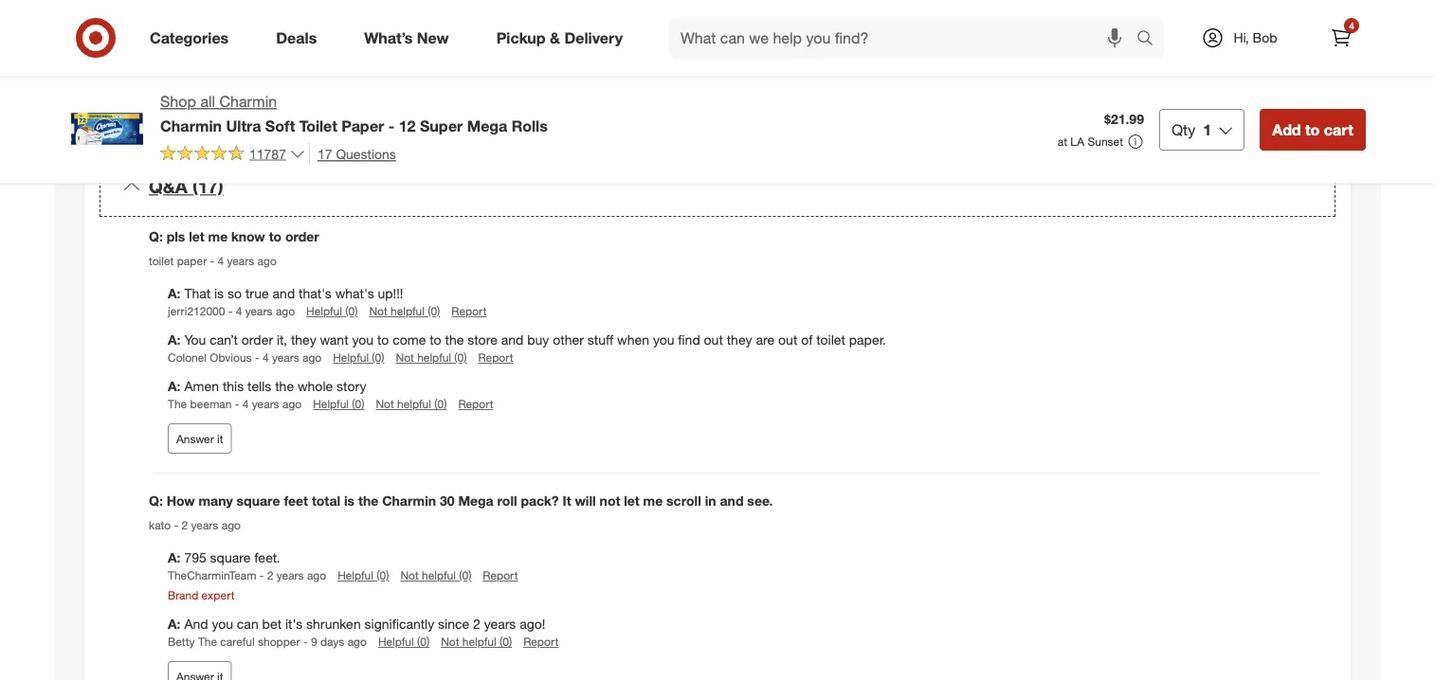 Task type: locate. For each thing, give the bounding box(es) containing it.
paper
[[177, 254, 207, 268]]

1 vertical spatial and
[[501, 332, 524, 348]]

be down weight:
[[251, 62, 266, 78]]

0 horizontal spatial store
[[468, 332, 498, 348]]

a: left amen
[[168, 378, 181, 395]]

11787 link
[[160, 143, 305, 166]]

- left 9
[[303, 635, 308, 650]]

a: 795 square feet.
[[168, 550, 280, 566]]

0 vertical spatial ship
[[212, 24, 237, 41]]

0 horizontal spatial let
[[189, 229, 205, 245]]

0 horizontal spatial also
[[217, 100, 241, 116]]

report button for since
[[524, 635, 559, 651]]

ago
[[258, 254, 277, 268], [276, 304, 295, 318], [303, 351, 322, 365], [283, 397, 302, 412], [222, 518, 241, 533], [307, 569, 326, 583], [348, 635, 367, 650]]

pls
[[167, 229, 185, 245]]

jerri212000
[[168, 304, 225, 318]]

1 vertical spatial charmin
[[160, 117, 222, 135]]

days down shrunken
[[320, 635, 345, 650]]

islands, down minor
[[576, 81, 621, 97]]

be up must
[[833, 24, 849, 41]]

inches left the width on the top of page
[[491, 24, 530, 41]]

0 horizontal spatial the
[[168, 397, 187, 412]]

shopper
[[258, 635, 300, 650]]

not for shrunken
[[441, 635, 459, 650]]

years down know
[[227, 254, 254, 268]]

0 vertical spatial estimated
[[149, 24, 209, 41]]

shrunken
[[306, 617, 361, 633]]

0 vertical spatial (see
[[255, 81, 280, 97]]

since
[[438, 617, 470, 633]]

this for this item cannot be shipped to the following locations:
[[149, 62, 173, 78]]

0 vertical spatial also
[[283, 81, 308, 97]]

delivered
[[750, 62, 805, 78]]

feet
[[284, 493, 308, 510]]

to down pounds
[[322, 62, 334, 78]]

betty the careful shopper - 9 days ago
[[168, 635, 367, 650]]

0 vertical spatial me
[[208, 229, 228, 245]]

x right &
[[570, 24, 577, 41]]

pickup & delivery
[[497, 29, 623, 47]]

rolls
[[512, 117, 548, 135]]

- left 12 on the left of page
[[389, 117, 395, 135]]

this item can be returned to any target store or target.com. this item must be returned within 90 days of the date it was purchased in store, shipped, delivered by a shipt shopper, or made ready for pickup. see the return policy for complete information.
[[750, 24, 1278, 97]]

united
[[477, 62, 517, 78]]

1 vertical spatial entry
[[301, 100, 331, 116]]

thecharminteam
[[168, 569, 256, 583]]

1 they from the left
[[291, 332, 316, 348]]

2 right since at the bottom left of the page
[[473, 617, 481, 633]]

store left buy
[[468, 332, 498, 348]]

1 horizontal spatial (see
[[255, 81, 280, 97]]

years down the feet.
[[277, 569, 304, 583]]

1 vertical spatial it
[[217, 432, 223, 446]]

1 ship from the top
[[212, 24, 237, 41]]

islands, down as),
[[440, 100, 485, 116]]

years down a: amen this tells the whole story
[[252, 397, 279, 412]]

0 horizontal spatial out
[[704, 332, 723, 348]]

to right "add"
[[1306, 120, 1320, 139]]

0 horizontal spatial or
[[927, 62, 939, 78]]

(17)
[[193, 176, 223, 198]]

helpful
[[306, 304, 342, 318], [333, 351, 369, 365], [313, 397, 349, 412], [338, 569, 374, 583], [378, 635, 414, 650]]

1 vertical spatial is
[[344, 493, 355, 510]]

795
[[184, 550, 206, 566]]

all
[[200, 92, 215, 111]]

1 horizontal spatial for
[[1017, 62, 1033, 78]]

in
[[1176, 43, 1186, 60], [705, 493, 717, 510]]

out right are
[[779, 332, 798, 348]]

- inside shop all charmin charmin ultra soft toilet paper - 12 super mega rolls
[[389, 117, 395, 135]]

mega inside shop all charmin charmin ultra soft toilet paper - 12 super mega rolls
[[467, 117, 508, 135]]

2 vertical spatial this
[[149, 62, 173, 78]]

2 vertical spatial item
[[177, 62, 203, 78]]

5 a: from the top
[[168, 617, 181, 633]]

1 horizontal spatial x
[[570, 24, 577, 41]]

ready
[[980, 62, 1013, 78]]

2 q: from the top
[[149, 493, 163, 510]]

q: left pls
[[149, 229, 163, 245]]

0 horizontal spatial (see
[[188, 100, 213, 116]]

1 horizontal spatial order
[[285, 229, 319, 245]]

add to cart
[[1273, 120, 1354, 139]]

2 down 'how'
[[182, 518, 188, 533]]

item
[[778, 24, 804, 41], [778, 43, 804, 60], [177, 62, 203, 78]]

0 vertical spatial returned
[[852, 24, 903, 41]]

years
[[227, 254, 254, 268], [245, 304, 273, 318], [272, 351, 299, 365], [252, 397, 279, 412], [191, 518, 218, 533], [277, 569, 304, 583], [484, 617, 516, 633]]

helpful  (0) for shrunken
[[378, 635, 430, 650]]

be up shipt
[[841, 43, 856, 60]]

toilet down pls
[[149, 254, 174, 268]]

add to cart button
[[1261, 109, 1367, 151]]

in right scroll
[[705, 493, 717, 510]]

2 ship from the top
[[212, 43, 237, 60]]

can
[[808, 24, 830, 41], [237, 617, 259, 633]]

report button
[[452, 303, 487, 320], [478, 350, 514, 366], [458, 396, 494, 413], [483, 568, 518, 584], [524, 635, 559, 651]]

as),
[[439, 81, 463, 97]]

me
[[208, 229, 228, 245], [644, 493, 663, 510]]

beeman
[[190, 397, 232, 412]]

- down the feet.
[[260, 569, 264, 583]]

hi, bob
[[1234, 29, 1278, 46]]

1 horizontal spatial me
[[644, 493, 663, 510]]

significantly
[[365, 617, 435, 633]]

2 horizontal spatial inches
[[617, 24, 656, 41]]

the right "tells"
[[275, 378, 294, 395]]

to
[[906, 24, 918, 41], [322, 62, 334, 78], [1306, 120, 1320, 139], [269, 229, 282, 245], [377, 332, 389, 348], [430, 332, 442, 348]]

square left feet
[[237, 493, 280, 510]]

a: and you can bet it's shrunken significantly since 2 years ago!
[[168, 617, 546, 633]]

0 vertical spatial under
[[401, 81, 435, 97]]

you
[[184, 332, 206, 348]]

1 q: from the top
[[149, 229, 163, 245]]

years inside q: how many square feet total is the charmin 30 mega roll pack? it will not let me scroll in and see. kato - 2 years ago
[[191, 518, 218, 533]]

- right kato
[[174, 518, 179, 533]]

2 vertical spatial be
[[251, 62, 266, 78]]

not helpful  (0) button for that's
[[369, 303, 440, 320]]

2 a: from the top
[[168, 332, 181, 348]]

let inside q: pls let me know to order toilet paper - 4 years ago
[[189, 229, 205, 245]]

0 horizontal spatial 2
[[182, 518, 188, 533]]

0 vertical spatial q:
[[149, 229, 163, 245]]

order
[[285, 229, 319, 245], [242, 332, 273, 348]]

the right come
[[445, 332, 464, 348]]

width
[[534, 24, 566, 41]]

1 vertical spatial 2
[[267, 569, 274, 583]]

me left scroll
[[644, 493, 663, 510]]

3 a: from the top
[[168, 378, 181, 395]]

to inside the this item can be returned to any target store or target.com. this item must be returned within 90 days of the date it was purchased in store, shipped, delivered by a shipt shopper, or made ready for pickup. see the return policy for complete information.
[[906, 24, 918, 41]]

1 horizontal spatial entry
[[367, 81, 397, 97]]

not for that's
[[369, 304, 388, 318]]

1 horizontal spatial days
[[971, 43, 999, 60]]

0 horizontal spatial you
[[212, 617, 233, 633]]

questions
[[336, 145, 396, 162]]

2 vertical spatial islands,
[[440, 100, 485, 116]]

you
[[352, 332, 374, 348], [653, 332, 675, 348], [212, 617, 233, 633]]

2 inches from the left
[[491, 24, 530, 41]]

- right obvious
[[255, 351, 259, 365]]

- inside q: how many square feet total is the charmin 30 mega roll pack? it will not let me scroll in and see. kato - 2 years ago
[[174, 518, 179, 533]]

0 horizontal spatial and
[[273, 285, 295, 302]]

0 vertical spatial separate
[[311, 81, 363, 97]]

1 vertical spatial ship
[[212, 43, 237, 60]]

years down many
[[191, 518, 218, 533]]

not helpful  (0) button
[[369, 303, 440, 320], [396, 350, 467, 366], [376, 396, 447, 413], [401, 568, 472, 584], [441, 635, 512, 651]]

the right total
[[359, 493, 379, 510]]

betty
[[168, 635, 195, 650]]

4 right bob
[[1350, 19, 1355, 31]]

0 vertical spatial let
[[189, 229, 205, 245]]

1 vertical spatial also
[[217, 100, 241, 116]]

q: inside q: how many square feet total is the charmin 30 mega roll pack? it will not let me scroll in and see. kato - 2 years ago
[[149, 493, 163, 510]]

0 horizontal spatial toilet
[[149, 254, 174, 268]]

x right 'length'
[[436, 24, 443, 41]]

q: inside q: pls let me know to order toilet paper - 4 years ago
[[149, 229, 163, 245]]

0 horizontal spatial in
[[705, 493, 717, 510]]

store right target
[[986, 24, 1016, 41]]

also down shipped
[[283, 81, 308, 97]]

1 horizontal spatial store
[[986, 24, 1016, 41]]

a: up betty
[[168, 617, 181, 633]]

0 horizontal spatial is
[[214, 285, 224, 302]]

it
[[1071, 43, 1078, 60], [217, 432, 223, 446]]

0 vertical spatial this
[[750, 24, 775, 41]]

outlying
[[599, 62, 648, 78]]

let right pls
[[189, 229, 205, 245]]

1 horizontal spatial toilet
[[817, 332, 846, 348]]

0 vertical spatial store
[[986, 24, 1016, 41]]

0 vertical spatial order
[[285, 229, 319, 245]]

report
[[452, 304, 487, 318], [478, 351, 514, 365], [458, 397, 494, 412], [483, 569, 518, 583], [524, 635, 559, 650]]

- right paper
[[210, 254, 214, 268]]

not helpful  (0) for shrunken
[[441, 635, 512, 650]]

can inside the this item can be returned to any target store or target.com. this item must be returned within 90 days of the date it was purchased in store, shipped, delivered by a shipt shopper, or made ready for pickup. see the return policy for complete information.
[[808, 24, 830, 41]]

helpful  (0) for that's
[[306, 304, 358, 318]]

search button
[[1129, 17, 1174, 63]]

see.
[[748, 493, 773, 510]]

order right know
[[285, 229, 319, 245]]

0 horizontal spatial of
[[802, 332, 813, 348]]

2 x from the left
[[570, 24, 577, 41]]

helpful  (0) button up a: and you can bet it's shrunken significantly since 2 years ago!
[[338, 568, 389, 584]]

helpful  (0) button for that's
[[306, 303, 358, 320]]

- inside q: pls let me know to order toilet paper - 4 years ago
[[210, 254, 214, 268]]

purchased
[[1109, 43, 1172, 60]]

helpful for story
[[397, 397, 431, 412]]

separate down this item cannot be shipped to the following locations:
[[311, 81, 363, 97]]

me left know
[[208, 229, 228, 245]]

order up colonel obvious - 4 years ago
[[242, 332, 273, 348]]

apo/fpo,
[[624, 81, 685, 97]]

4 link
[[1321, 17, 1363, 59]]

1 horizontal spatial out
[[779, 332, 798, 348]]

helpful for that's
[[391, 304, 425, 318]]

4 down so
[[236, 304, 242, 318]]

information.
[[956, 81, 1026, 97]]

entry up toilet on the left of the page
[[301, 100, 331, 116]]

charmin left 30
[[382, 493, 436, 510]]

days up ready
[[971, 43, 999, 60]]

islands, up apo/fpo,
[[652, 62, 697, 78]]

1 horizontal spatial in
[[1176, 43, 1186, 60]]

0 horizontal spatial x
[[436, 24, 443, 41]]

not helpful  (0) for that's
[[369, 304, 440, 318]]

0 vertical spatial the
[[168, 397, 187, 412]]

1 vertical spatial mega
[[458, 493, 494, 510]]

2 they from the left
[[727, 332, 753, 348]]

0 horizontal spatial islands,
[[440, 100, 485, 116]]

not for story
[[376, 397, 394, 412]]

1 vertical spatial estimated
[[149, 43, 209, 60]]

out right find
[[704, 332, 723, 348]]

&
[[550, 29, 560, 47]]

q&a (17)
[[149, 176, 223, 198]]

0 vertical spatial be
[[833, 24, 849, 41]]

under up paper
[[335, 100, 369, 116]]

0 vertical spatial or
[[1020, 24, 1032, 41]]

0 vertical spatial and
[[273, 285, 295, 302]]

What can we help you find? suggestions appear below search field
[[670, 17, 1142, 59]]

store
[[986, 24, 1016, 41], [468, 332, 498, 348]]

helpful down significantly
[[378, 635, 414, 650]]

ago down a: that is so true and that's what's up!!!
[[276, 304, 295, 318]]

also down the samoa
[[217, 100, 241, 116]]

0 vertical spatial 2
[[182, 518, 188, 533]]

1 vertical spatial this
[[750, 43, 775, 60]]

what's
[[364, 29, 413, 47]]

it,
[[277, 332, 287, 348]]

4 inside 4 "link"
[[1350, 19, 1355, 31]]

days inside the this item can be returned to any target store or target.com. this item must be returned within 90 days of the date it was purchased in store, shipped, delivered by a shipt shopper, or made ready for pickup. see the return policy for complete information.
[[971, 43, 999, 60]]

a: for a: amen this tells the whole story
[[168, 378, 181, 395]]

1 vertical spatial let
[[624, 493, 640, 510]]

$21.99
[[1105, 111, 1145, 128]]

1 horizontal spatial inches
[[491, 24, 530, 41]]

be
[[833, 24, 849, 41], [841, 43, 856, 60], [251, 62, 266, 78]]

1 horizontal spatial is
[[344, 493, 355, 510]]

scroll
[[667, 493, 702, 510]]

report for up!!!
[[452, 304, 487, 318]]

0 horizontal spatial they
[[291, 332, 316, 348]]

helpful down "want"
[[333, 351, 369, 365]]

4 a: from the top
[[168, 550, 181, 566]]

image of charmin ultra soft toilet paper - 12 super mega rolls image
[[69, 91, 145, 167]]

not helpful  (0) button for want
[[396, 350, 467, 366]]

the inside q: how many square feet total is the charmin 30 mega roll pack? it will not let me scroll in and see. kato - 2 years ago
[[359, 493, 379, 510]]

0 vertical spatial item
[[778, 24, 804, 41]]

mega down the u.s.
[[467, 117, 508, 135]]

helpful  (0) button for want
[[333, 350, 385, 366]]

0 vertical spatial of
[[1003, 43, 1015, 60]]

square up the thecharminteam - 2 years ago
[[210, 550, 251, 566]]

for down shopper,
[[878, 81, 893, 97]]

helpful for shrunken
[[378, 635, 414, 650]]

ago down know
[[258, 254, 277, 268]]

islands,
[[652, 62, 697, 78], [576, 81, 621, 97], [440, 100, 485, 116]]

2 vertical spatial and
[[720, 493, 744, 510]]

and left see. on the right bottom of page
[[720, 493, 744, 510]]

0 horizontal spatial entry
[[301, 100, 331, 116]]

a: that is so true and that's what's up!!!
[[168, 285, 404, 302]]

charmin up ultra
[[220, 92, 277, 111]]

of up ready
[[1003, 43, 1015, 60]]

0 vertical spatial square
[[237, 493, 280, 510]]

you up careful
[[212, 617, 233, 633]]

not helpful  (0) for story
[[376, 397, 447, 412]]

inches right 7.913
[[617, 24, 656, 41]]

charmin inside q: how many square feet total is the charmin 30 mega roll pack? it will not let me scroll in and see. kato - 2 years ago
[[382, 493, 436, 510]]

is right total
[[344, 493, 355, 510]]

helpful  (0) up a: and you can bet it's shrunken significantly since 2 years ago!
[[338, 569, 389, 583]]

square inside q: how many square feet total is the charmin 30 mega roll pack? it will not let me scroll in and see. kato - 2 years ago
[[237, 493, 280, 510]]

7.913
[[580, 24, 614, 41]]

pack?
[[521, 493, 559, 510]]

made
[[942, 62, 976, 78]]

toilet inside q: pls let me know to order toilet paper - 4 years ago
[[149, 254, 174, 268]]

charmin
[[220, 92, 277, 111], [160, 117, 222, 135], [382, 493, 436, 510]]

a: left you
[[168, 332, 181, 348]]

inches up pounds
[[353, 24, 392, 41]]

9
[[311, 635, 317, 650]]

a:
[[168, 285, 181, 302], [168, 332, 181, 348], [168, 378, 181, 395], [168, 550, 181, 566], [168, 617, 181, 633]]

2 horizontal spatial and
[[720, 493, 744, 510]]

ago down "want"
[[303, 351, 322, 365]]

2 estimated from the top
[[149, 43, 209, 60]]

0 vertical spatial in
[[1176, 43, 1186, 60]]

years inside q: pls let me know to order toilet paper - 4 years ago
[[227, 254, 254, 268]]

1 vertical spatial days
[[320, 635, 345, 650]]

you right "want"
[[352, 332, 374, 348]]

helpful  (0) up story
[[333, 351, 385, 365]]

1 horizontal spatial also
[[283, 81, 308, 97]]

let right not
[[624, 493, 640, 510]]

q: up kato
[[149, 493, 163, 510]]

not helpful  (0) button for story
[[376, 396, 447, 413]]

0 horizontal spatial it
[[217, 432, 223, 446]]

1 vertical spatial separate
[[245, 100, 297, 116]]

helpful
[[391, 304, 425, 318], [417, 351, 451, 365], [397, 397, 431, 412], [422, 569, 456, 583], [463, 635, 497, 650]]

or down within
[[927, 62, 939, 78]]

2 inside q: how many square feet total is the charmin 30 mega roll pack? it will not let me scroll in and see. kato - 2 years ago
[[182, 518, 188, 533]]

not helpful  (0)
[[369, 304, 440, 318], [396, 351, 467, 365], [376, 397, 447, 412], [401, 569, 472, 583], [441, 635, 512, 650]]

helpful  (0) down that's
[[306, 304, 358, 318]]

0 horizontal spatial can
[[237, 617, 259, 633]]

deals
[[276, 29, 317, 47]]

(see down shipped
[[255, 81, 280, 97]]

out
[[704, 332, 723, 348], [779, 332, 798, 348]]

1 horizontal spatial can
[[808, 24, 830, 41]]

2 vertical spatial charmin
[[382, 493, 436, 510]]

it
[[563, 493, 571, 510]]

years down it,
[[272, 351, 299, 365]]

a: left that
[[168, 285, 181, 302]]

is left so
[[214, 285, 224, 302]]

0 horizontal spatial for
[[878, 81, 893, 97]]

can up must
[[808, 24, 830, 41]]

1 vertical spatial in
[[705, 493, 717, 510]]

helpful  (0) button
[[306, 303, 358, 320], [333, 350, 385, 366], [313, 396, 365, 413], [338, 568, 389, 584], [378, 635, 430, 651]]

to right know
[[269, 229, 282, 245]]

1 horizontal spatial let
[[624, 493, 640, 510]]

4 right paper
[[218, 254, 224, 268]]

1 horizontal spatial it
[[1071, 43, 1078, 60]]

can up careful
[[237, 617, 259, 633]]

return policy link
[[800, 81, 874, 97]]

1 horizontal spatial separate
[[311, 81, 363, 97]]

in inside the this item can be returned to any target store or target.com. this item must be returned within 90 days of the date it was purchased in store, shipped, delivered by a shipt shopper, or made ready for pickup. see the return policy for complete information.
[[1176, 43, 1186, 60]]

height
[[660, 24, 697, 41]]

also
[[283, 81, 308, 97], [217, 100, 241, 116]]

(see down american
[[188, 100, 213, 116]]

0 vertical spatial toilet
[[149, 254, 174, 268]]

under up virgin
[[401, 81, 435, 97]]

1 a: from the top
[[168, 285, 181, 302]]

shipped,
[[1227, 43, 1278, 60]]

united states minor outlying islands, american samoa (see also separate entry under as), northern mariana islands, apo/fpo, guam (see also separate entry under gu), virgin islands, u.s.
[[149, 62, 697, 116]]

it right 'answer'
[[217, 432, 223, 446]]

and left buy
[[501, 332, 524, 348]]

a: amen this tells the whole story
[[168, 378, 367, 395]]

a: left 795
[[168, 550, 181, 566]]

for right ready
[[1017, 62, 1033, 78]]

- down this
[[235, 397, 239, 412]]

2 horizontal spatial 2
[[473, 617, 481, 633]]

pickup & delivery link
[[480, 17, 647, 59]]

q:
[[149, 229, 163, 245], [149, 493, 163, 510]]



Task type: describe. For each thing, give the bounding box(es) containing it.
see
[[750, 81, 773, 97]]

ago down whole
[[283, 397, 302, 412]]

amen
[[184, 378, 219, 395]]

1 horizontal spatial or
[[1020, 24, 1032, 41]]

- down so
[[228, 304, 233, 318]]

this item cannot be shipped to the following locations:
[[149, 62, 474, 78]]

within
[[914, 43, 949, 60]]

add
[[1273, 120, 1302, 139]]

1 horizontal spatial the
[[198, 635, 217, 650]]

mega inside q: how many square feet total is the charmin 30 mega roll pack? it will not let me scroll in and see. kato - 2 years ago
[[458, 493, 494, 510]]

0 vertical spatial for
[[1017, 62, 1033, 78]]

what's new
[[364, 29, 449, 47]]

helpful  (0) button for shrunken
[[378, 635, 430, 651]]

2 horizontal spatial you
[[653, 332, 675, 348]]

guam
[[149, 100, 185, 116]]

answer it button
[[168, 424, 232, 454]]

q&a
[[149, 176, 188, 198]]

paper
[[342, 117, 384, 135]]

2 out from the left
[[779, 332, 798, 348]]

a: for a: that is so true and that's what's up!!!
[[168, 285, 181, 302]]

helpful  (0) button for story
[[313, 396, 365, 413]]

not
[[600, 493, 621, 510]]

northern
[[467, 81, 520, 97]]

report for since
[[524, 635, 559, 650]]

brand expert
[[168, 589, 235, 603]]

this
[[223, 378, 244, 395]]

the down pounds
[[337, 62, 356, 78]]

4 inside q: pls let me know to order toilet paper - 4 years ago
[[218, 254, 224, 268]]

90
[[953, 43, 968, 60]]

story
[[337, 378, 367, 395]]

paper.
[[849, 332, 886, 348]]

to right come
[[430, 332, 442, 348]]

1 vertical spatial item
[[778, 43, 804, 60]]

colonel
[[168, 351, 207, 365]]

4.661
[[288, 43, 321, 60]]

12
[[399, 117, 416, 135]]

the left date in the right of the page
[[1018, 43, 1037, 60]]

helpful  (0) for want
[[333, 351, 385, 365]]

return
[[800, 81, 835, 97]]

1 inches from the left
[[353, 24, 392, 41]]

kato
[[149, 518, 171, 533]]

true
[[246, 285, 269, 302]]

me inside q: pls let me know to order toilet paper - 4 years ago
[[208, 229, 228, 245]]

4 up a: amen this tells the whole story
[[263, 351, 269, 365]]

and inside q: how many square feet total is the charmin 30 mega roll pack? it will not let me scroll in and see. kato - 2 years ago
[[720, 493, 744, 510]]

4 down this
[[243, 397, 249, 412]]

roll
[[497, 493, 517, 510]]

must
[[808, 43, 837, 60]]

report button for to
[[478, 350, 514, 366]]

years left the ago!
[[484, 617, 516, 633]]

at la sunset
[[1058, 135, 1124, 149]]

length
[[396, 24, 433, 41]]

in inside q: how many square feet total is the charmin 30 mega roll pack? it will not let me scroll in and see. kato - 2 years ago
[[705, 493, 717, 510]]

1
[[1204, 120, 1212, 139]]

samoa
[[209, 81, 251, 97]]

1 vertical spatial of
[[802, 332, 813, 348]]

brand
[[168, 589, 198, 603]]

want
[[320, 332, 349, 348]]

can't
[[210, 332, 238, 348]]

1 vertical spatial returned
[[860, 43, 911, 60]]

by
[[808, 62, 823, 78]]

ago down a: and you can bet it's shrunken significantly since 2 years ago!
[[348, 635, 367, 650]]

1 vertical spatial square
[[210, 550, 251, 566]]

ago up shrunken
[[307, 569, 326, 583]]

helpful up a: and you can bet it's shrunken significantly since 2 years ago!
[[338, 569, 374, 583]]

helpful for want
[[417, 351, 451, 365]]

that's
[[299, 285, 332, 302]]

find
[[678, 332, 701, 348]]

target
[[946, 24, 983, 41]]

search
[[1129, 30, 1174, 49]]

deals link
[[260, 17, 341, 59]]

q: pls let me know to order toilet paper - 4 years ago
[[149, 229, 319, 268]]

states
[[520, 62, 558, 78]]

2 vertical spatial 2
[[473, 617, 481, 633]]

a: for a: 795 square feet.
[[168, 550, 181, 566]]

at
[[1058, 135, 1068, 149]]

pickup
[[497, 29, 546, 47]]

expert
[[202, 589, 235, 603]]

delivery
[[565, 29, 623, 47]]

1 out from the left
[[704, 332, 723, 348]]

0 horizontal spatial separate
[[245, 100, 297, 116]]

q: how many square feet total is the charmin 30 mega roll pack? it will not let me scroll in and see. kato - 2 years ago
[[149, 493, 773, 533]]

feet.
[[254, 550, 280, 566]]

this for this item can be returned to any target store or target.com. this item must be returned within 90 days of the date it was purchased in store, shipped, delivered by a shipt shopper, or made ready for pickup. see the return policy for complete information.
[[750, 24, 775, 41]]

toilet
[[300, 117, 338, 135]]

colonel obvious - 4 years ago
[[168, 351, 322, 365]]

is inside q: how many square feet total is the charmin 30 mega roll pack? it will not let me scroll in and see. kato - 2 years ago
[[344, 493, 355, 510]]

1 vertical spatial be
[[841, 43, 856, 60]]

categories link
[[134, 17, 252, 59]]

0 horizontal spatial under
[[335, 100, 369, 116]]

what's new link
[[348, 17, 473, 59]]

answer
[[176, 432, 214, 446]]

0 vertical spatial entry
[[367, 81, 397, 97]]

1 x from the left
[[436, 24, 443, 41]]

total
[[312, 493, 341, 510]]

10.472
[[447, 24, 488, 41]]

minor
[[562, 62, 596, 78]]

a: for a: you can't order it, they want you to come to the store and buy other stuff when you find out they are out of toilet paper.
[[168, 332, 181, 348]]

up!!!
[[378, 285, 404, 302]]

q: for q: pls let me know to order
[[149, 229, 163, 245]]

whole
[[298, 378, 333, 395]]

it inside answer it "button"
[[217, 432, 223, 446]]

not helpful  (0) button for shrunken
[[441, 635, 512, 651]]

0 vertical spatial is
[[214, 285, 224, 302]]

u.s.
[[489, 100, 512, 116]]

me inside q: how many square feet total is the charmin 30 mega roll pack? it will not let me scroll in and see. kato - 2 years ago
[[644, 493, 663, 510]]

helpful for shrunken
[[463, 635, 497, 650]]

date
[[1041, 43, 1067, 60]]

1 vertical spatial or
[[927, 62, 939, 78]]

helpful for want
[[333, 351, 369, 365]]

store inside the this item can be returned to any target store or target.com. this item must be returned within 90 days of the date it was purchased in store, shipped, delivered by a shipt shopper, or made ready for pickup. see the return policy for complete information.
[[986, 24, 1016, 41]]

stuff
[[588, 332, 614, 348]]

sunset
[[1088, 135, 1124, 149]]

to inside q: pls let me know to order toilet paper - 4 years ago
[[269, 229, 282, 245]]

be for this item cannot be shipped to the following locations:
[[251, 62, 266, 78]]

a: for a: and you can bet it's shrunken significantly since 2 years ago!
[[168, 617, 181, 633]]

that
[[184, 285, 211, 302]]

report for to
[[478, 351, 514, 365]]

to left come
[[377, 332, 389, 348]]

it inside the this item can be returned to any target store or target.com. this item must be returned within 90 days of the date it was purchased in store, shipped, delivered by a shipt shopper, or made ready for pickup. see the return policy for complete information.
[[1071, 43, 1078, 60]]

helpful for story
[[313, 397, 349, 412]]

1 vertical spatial toilet
[[817, 332, 846, 348]]

be for this item can be returned to any target store or target.com. this item must be returned within 90 days of the date it was purchased in store, shipped, delivered by a shipt shopper, or made ready for pickup. see the return policy for complete information.
[[833, 24, 849, 41]]

obvious
[[210, 351, 252, 365]]

know
[[231, 229, 265, 245]]

helpful for that's
[[306, 304, 342, 318]]

to inside add to cart button
[[1306, 120, 1320, 139]]

not for want
[[396, 351, 414, 365]]

pounds
[[325, 43, 369, 60]]

the beeman - 4 years ago
[[168, 397, 302, 412]]

3 inches from the left
[[617, 24, 656, 41]]

helpful  (0) for story
[[313, 397, 365, 412]]

1 estimated from the top
[[149, 24, 209, 41]]

report button for up!!!
[[452, 303, 487, 320]]

1 horizontal spatial you
[[352, 332, 374, 348]]

item for this item can be returned to any target store or target.com. this item must be returned within 90 days of the date it was purchased in store, shipped, delivered by a shipt shopper, or made ready for pickup. see the return policy for complete information.
[[778, 24, 804, 41]]

not helpful  (0) for want
[[396, 351, 467, 365]]

1 vertical spatial can
[[237, 617, 259, 633]]

the down delivered
[[777, 81, 796, 97]]

shop
[[160, 92, 196, 111]]

ago inside q: how many square feet total is the charmin 30 mega roll pack? it will not let me scroll in and see. kato - 2 years ago
[[222, 518, 241, 533]]

let inside q: how many square feet total is the charmin 30 mega roll pack? it will not let me scroll in and see. kato - 2 years ago
[[624, 493, 640, 510]]

shipped
[[270, 62, 318, 78]]

many
[[199, 493, 233, 510]]

q: for q: how many square feet total is the charmin 30 mega roll pack? it will not let me scroll in and see.
[[149, 493, 163, 510]]

store,
[[1190, 43, 1223, 60]]

qty
[[1172, 120, 1196, 139]]

item for this item cannot be shipped to the following locations:
[[177, 62, 203, 78]]

0 horizontal spatial order
[[242, 332, 273, 348]]

of inside the this item can be returned to any target store or target.com. this item must be returned within 90 days of the date it was purchased in store, shipped, delivered by a shipt shopper, or made ready for pickup. see the return policy for complete information.
[[1003, 43, 1015, 60]]

weight:
[[241, 43, 284, 60]]

1 vertical spatial (see
[[188, 100, 213, 116]]

0 horizontal spatial days
[[320, 635, 345, 650]]

1 horizontal spatial islands,
[[576, 81, 621, 97]]

0 vertical spatial charmin
[[220, 92, 277, 111]]

a
[[826, 62, 833, 78]]

careful
[[220, 635, 255, 650]]

ago inside q: pls let me know to order toilet paper - 4 years ago
[[258, 254, 277, 268]]

answer it
[[176, 432, 223, 446]]

order inside q: pls let me know to order toilet paper - 4 years ago
[[285, 229, 319, 245]]

gu),
[[373, 100, 400, 116]]

shipt
[[837, 62, 868, 78]]

years down true
[[245, 304, 273, 318]]

ago!
[[520, 617, 546, 633]]

2 horizontal spatial islands,
[[652, 62, 697, 78]]

mariana
[[524, 81, 572, 97]]



Task type: vqa. For each thing, say whether or not it's contained in the screenshot.
Christmas related to Indoor
no



